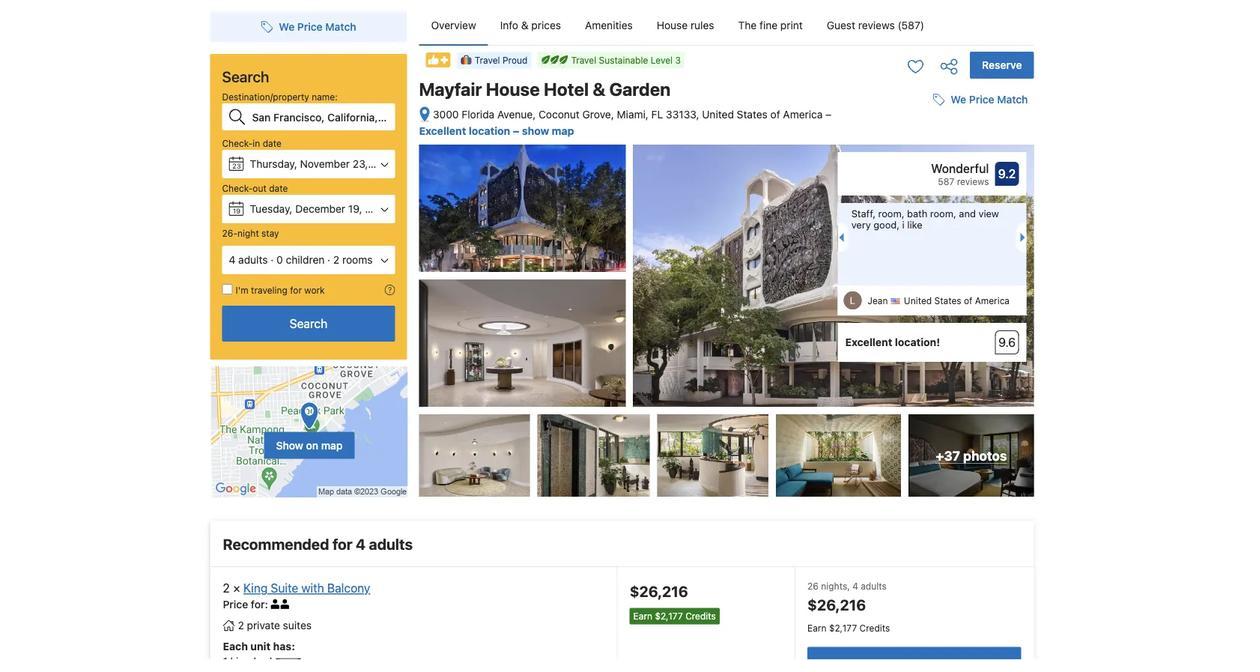 Task type: locate. For each thing, give the bounding box(es) containing it.
united right 33133,
[[702, 108, 734, 121]]

33133,
[[666, 108, 699, 121]]

if you select this option, we'll show you popular business travel features like breakfast, wifi and free parking. image
[[385, 285, 395, 295]]

2 vertical spatial price
[[223, 598, 248, 611]]

0 vertical spatial united
[[702, 108, 734, 121]]

1 horizontal spatial america
[[975, 296, 1010, 306]]

1 horizontal spatial excellent
[[846, 336, 893, 349]]

show on map button
[[210, 366, 409, 498], [264, 432, 355, 459]]

4
[[229, 254, 236, 266], [356, 535, 366, 553], [853, 581, 859, 591]]

4 right nights,
[[853, 581, 859, 591]]

1 room, from the left
[[879, 208, 905, 219]]

next image
[[1021, 233, 1030, 242]]

1 horizontal spatial $26,216
[[808, 596, 867, 614]]

we
[[279, 21, 295, 33], [951, 93, 967, 106]]

2 vertical spatial adults
[[861, 581, 887, 591]]

0 vertical spatial &
[[521, 19, 529, 31]]

we price match button up name:
[[255, 13, 362, 40]]

check- up the 23
[[222, 138, 253, 148]]

2 vertical spatial for
[[251, 598, 265, 611]]

2 check- from the top
[[222, 183, 253, 193]]

0 horizontal spatial earn $2,177 credits
[[634, 611, 716, 622]]

earn
[[634, 611, 653, 622], [808, 623, 827, 633]]

december
[[295, 203, 346, 215]]

match down reserve 'button'
[[998, 93, 1028, 106]]

earn $2,177 credits
[[634, 611, 716, 622], [808, 623, 890, 633]]

0 horizontal spatial we
[[279, 21, 295, 33]]

1 horizontal spatial $2,177
[[829, 623, 857, 633]]

states right 33133,
[[737, 108, 768, 121]]

26-night stay
[[222, 228, 279, 238]]

map
[[552, 125, 574, 137], [321, 439, 343, 452]]

+37
[[936, 448, 961, 463]]

adults up balcony
[[369, 535, 413, 553]]

2 occupancy image from the left
[[281, 600, 290, 609]]

2023 right 19,
[[365, 203, 391, 215]]

1 horizontal spatial earn $2,177 credits
[[808, 623, 890, 633]]

with
[[302, 581, 324, 595]]

thursday, november 23, 2023
[[250, 158, 396, 170]]

1 vertical spatial price
[[969, 93, 995, 106]]

price inside search section
[[297, 21, 323, 33]]

1 horizontal spatial map
[[552, 125, 574, 137]]

1 horizontal spatial for
[[290, 285, 302, 295]]

price down 2 ×
[[223, 598, 248, 611]]

king
[[244, 581, 268, 595]]

& up grove, on the left of the page
[[593, 79, 606, 100]]

1 horizontal spatial of
[[964, 296, 973, 306]]

excellent down 3000
[[419, 125, 466, 137]]

travel for travel sustainable level 3
[[571, 55, 597, 65]]

occupancy image right : at the bottom
[[271, 600, 281, 609]]

2 private suites
[[238, 619, 312, 632]]

show
[[276, 439, 303, 452]]

credits
[[686, 611, 716, 622], [860, 623, 890, 633]]

november
[[300, 158, 350, 170]]

occupancy image
[[271, 600, 281, 609], [281, 600, 290, 609]]

1 horizontal spatial states
[[935, 296, 962, 306]]

1 horizontal spatial 2
[[333, 254, 340, 266]]

0 horizontal spatial we price match button
[[255, 13, 362, 40]]

match up name:
[[325, 21, 356, 33]]

the
[[739, 19, 757, 31]]

like
[[908, 219, 923, 231]]

match inside search section
[[325, 21, 356, 33]]

0 vertical spatial adults
[[238, 254, 268, 266]]

0 horizontal spatial ·
[[271, 254, 274, 266]]

adults inside 26 nights, 4 adults $26,216
[[861, 581, 887, 591]]

reviews left (587)
[[859, 19, 895, 31]]

1 horizontal spatial room,
[[931, 208, 957, 219]]

0 vertical spatial we
[[279, 21, 295, 33]]

jean
[[868, 296, 888, 306]]

2 horizontal spatial price
[[969, 93, 995, 106]]

1 vertical spatial excellent
[[846, 336, 893, 349]]

amenities link
[[573, 6, 645, 45]]

for inside search section
[[290, 285, 302, 295]]

0 vertical spatial credits
[[686, 611, 716, 622]]

1 vertical spatial for
[[333, 535, 353, 553]]

1 vertical spatial we price match button
[[927, 86, 1034, 113]]

0 horizontal spatial 4
[[229, 254, 236, 266]]

occupancy image down "suite" on the left bottom of the page
[[281, 600, 290, 609]]

search down work
[[290, 317, 328, 331]]

4 inside 26 nights, 4 adults $26,216
[[853, 581, 859, 591]]

4 up balcony
[[356, 535, 366, 553]]

0 horizontal spatial states
[[737, 108, 768, 121]]

date right "in"
[[263, 138, 282, 148]]

1 vertical spatial –
[[513, 125, 520, 137]]

the fine print link
[[727, 6, 815, 45]]

house left rules at the top of the page
[[657, 19, 688, 31]]

coconut
[[539, 108, 580, 121]]

1 vertical spatial 4
[[356, 535, 366, 553]]

& right info
[[521, 19, 529, 31]]

0 horizontal spatial earn
[[634, 611, 653, 622]]

for left work
[[290, 285, 302, 295]]

1 horizontal spatial –
[[826, 108, 832, 121]]

fine
[[760, 19, 778, 31]]

we price match up name:
[[279, 21, 356, 33]]

of
[[771, 108, 781, 121], [964, 296, 973, 306]]

we price match down reserve 'button'
[[951, 93, 1028, 106]]

–
[[826, 108, 832, 121], [513, 125, 520, 137]]

we price match button inside search section
[[255, 13, 362, 40]]

2023 right 23,
[[371, 158, 396, 170]]

0 horizontal spatial –
[[513, 125, 520, 137]]

0 vertical spatial of
[[771, 108, 781, 121]]

0 vertical spatial $2,177
[[655, 611, 683, 622]]

1 horizontal spatial earn
[[808, 623, 827, 633]]

travel up the hotel
[[571, 55, 597, 65]]

check-
[[222, 138, 253, 148], [222, 183, 253, 193]]

0
[[277, 254, 283, 266]]

travel left "proud"
[[475, 55, 500, 65]]

4 adults · 0 children · 2 rooms button
[[222, 246, 395, 274]]

date
[[263, 138, 282, 148], [269, 183, 288, 193]]

0 vertical spatial we price match
[[279, 21, 356, 33]]

house rules
[[657, 19, 715, 31]]

hotel
[[544, 79, 589, 100]]

2 up each
[[238, 619, 244, 632]]

search up destination/property
[[222, 67, 269, 85]]

0 horizontal spatial of
[[771, 108, 781, 121]]

3000
[[433, 108, 459, 121]]

house
[[657, 19, 688, 31], [486, 79, 540, 100]]

private
[[247, 619, 280, 632]]

1 vertical spatial &
[[593, 79, 606, 100]]

0 vertical spatial search
[[222, 67, 269, 85]]

check-in date
[[222, 138, 282, 148]]

·
[[271, 254, 274, 266], [328, 254, 331, 266]]

0 horizontal spatial travel
[[475, 55, 500, 65]]

work
[[304, 285, 325, 295]]

4 down 26-
[[229, 254, 236, 266]]

1 vertical spatial credits
[[860, 623, 890, 633]]

on
[[306, 439, 319, 452]]

adults
[[238, 254, 268, 266], [369, 535, 413, 553], [861, 581, 887, 591]]

0 horizontal spatial adults
[[238, 254, 268, 266]]

0 vertical spatial reviews
[[859, 19, 895, 31]]

1 vertical spatial 2023
[[365, 203, 391, 215]]

1 vertical spatial states
[[935, 296, 962, 306]]

4 inside 4 adults · 0 children · 2 rooms button
[[229, 254, 236, 266]]

0 vertical spatial –
[[826, 108, 832, 121]]

suites
[[283, 619, 312, 632]]

and
[[959, 208, 976, 219]]

0 vertical spatial for
[[290, 285, 302, 295]]

map right on at the left bottom of page
[[321, 439, 343, 452]]

price up name:
[[297, 21, 323, 33]]

we price match inside search section
[[279, 21, 356, 33]]

2 inside button
[[333, 254, 340, 266]]

$2,177
[[655, 611, 683, 622], [829, 623, 857, 633]]

23
[[233, 162, 241, 170]]

4 adults · 0 children · 2 rooms
[[229, 254, 373, 266]]

overview
[[431, 19, 476, 31]]

america inside 3000 florida avenue, coconut grove, miami, fl 33133, united states of america – excellent location – show map
[[783, 108, 823, 121]]

1 horizontal spatial we price match button
[[927, 86, 1034, 113]]

map down coconut
[[552, 125, 574, 137]]

staff,
[[852, 208, 876, 219]]

1 vertical spatial map
[[321, 439, 343, 452]]

1 vertical spatial reviews
[[957, 176, 989, 187]]

0 horizontal spatial we price match
[[279, 21, 356, 33]]

for up balcony
[[333, 535, 353, 553]]

2 travel from the left
[[475, 55, 500, 65]]

map inside search section
[[321, 439, 343, 452]]

price for the bottom we price match dropdown button
[[969, 93, 995, 106]]

2 vertical spatial 4
[[853, 581, 859, 591]]

night
[[238, 228, 259, 238]]

photos
[[964, 448, 1007, 463]]

1 horizontal spatial reviews
[[957, 176, 989, 187]]

destination/property name:
[[222, 91, 338, 102]]

avenue,
[[498, 108, 536, 121]]

for
[[290, 285, 302, 295], [333, 535, 353, 553], [251, 598, 265, 611]]

for down the "king"
[[251, 598, 265, 611]]

the fine print
[[739, 19, 803, 31]]

florida
[[462, 108, 495, 121]]

excellent down jean
[[846, 336, 893, 349]]

1 check- from the top
[[222, 138, 253, 148]]

match
[[325, 21, 356, 33], [998, 93, 1028, 106]]

in
[[253, 138, 260, 148]]

sustainable
[[599, 55, 648, 65]]

0 vertical spatial 4
[[229, 254, 236, 266]]

united right jean
[[904, 296, 932, 306]]

adults right nights,
[[861, 581, 887, 591]]

0 horizontal spatial room,
[[879, 208, 905, 219]]

i'm traveling for work
[[236, 285, 325, 295]]

of inside 3000 florida avenue, coconut grove, miami, fl 33133, united states of america – excellent location – show map
[[771, 108, 781, 121]]

4 for recommended for 4 adults
[[356, 535, 366, 553]]

info
[[500, 19, 519, 31]]

1 vertical spatial of
[[964, 296, 973, 306]]

price down reserve 'button'
[[969, 93, 995, 106]]

0 vertical spatial earn $2,177 credits
[[634, 611, 716, 622]]

· right children
[[328, 254, 331, 266]]

0 vertical spatial america
[[783, 108, 823, 121]]

2 left rooms
[[333, 254, 340, 266]]

price for we price match dropdown button inside search section
[[297, 21, 323, 33]]

· left 0
[[271, 254, 274, 266]]

0 horizontal spatial excellent
[[419, 125, 466, 137]]

0 vertical spatial we price match button
[[255, 13, 362, 40]]

4 for 26 nights, 4 adults $26,216
[[853, 581, 859, 591]]

search
[[222, 67, 269, 85], [290, 317, 328, 331]]

we price match button
[[255, 13, 362, 40], [927, 86, 1034, 113]]

0 vertical spatial excellent
[[419, 125, 466, 137]]

for for 4
[[333, 535, 353, 553]]

1 vertical spatial search
[[290, 317, 328, 331]]

reviews inside wonderful 587 reviews
[[957, 176, 989, 187]]

1 horizontal spatial we
[[951, 93, 967, 106]]

1 horizontal spatial we price match
[[951, 93, 1028, 106]]

1 horizontal spatial 4
[[356, 535, 366, 553]]

(587)
[[898, 19, 925, 31]]

we up destination/property name:
[[279, 21, 295, 33]]

wonderful
[[931, 162, 989, 176]]

0 vertical spatial map
[[552, 125, 574, 137]]

mayfair
[[419, 79, 482, 100]]

1 vertical spatial we price match
[[951, 93, 1028, 106]]

room, up good,
[[879, 208, 905, 219]]

0 horizontal spatial america
[[783, 108, 823, 121]]

0 horizontal spatial for
[[251, 598, 265, 611]]

1 vertical spatial earn
[[808, 623, 827, 633]]

amenities
[[585, 19, 633, 31]]

0 horizontal spatial match
[[325, 21, 356, 33]]

search section
[[204, 0, 413, 498]]

1 vertical spatial check-
[[222, 183, 253, 193]]

0 horizontal spatial united
[[702, 108, 734, 121]]

2023 for thursday, november 23, 2023
[[371, 158, 396, 170]]

we up 'wonderful'
[[951, 93, 967, 106]]

2023 for tuesday, december 19, 2023
[[365, 203, 391, 215]]

0 vertical spatial check-
[[222, 138, 253, 148]]

1 vertical spatial 2
[[238, 619, 244, 632]]

2 horizontal spatial 4
[[853, 581, 859, 591]]

1 horizontal spatial match
[[998, 93, 1028, 106]]

states up the location!
[[935, 296, 962, 306]]

2 horizontal spatial for
[[333, 535, 353, 553]]

print
[[781, 19, 803, 31]]

house up avenue,
[[486, 79, 540, 100]]

0 vertical spatial states
[[737, 108, 768, 121]]

1 travel from the left
[[571, 55, 597, 65]]

mayfair house hotel & garden
[[419, 79, 671, 100]]

for for :
[[251, 598, 265, 611]]

previous image
[[835, 233, 844, 242]]

2 room, from the left
[[931, 208, 957, 219]]

room, left and
[[931, 208, 957, 219]]

1 horizontal spatial house
[[657, 19, 688, 31]]

adults left 0
[[238, 254, 268, 266]]

view
[[979, 208, 1000, 219]]

19
[[233, 207, 241, 215]]

map inside 3000 florida avenue, coconut grove, miami, fl 33133, united states of america – excellent location – show map
[[552, 125, 574, 137]]

guest
[[827, 19, 856, 31]]

check- down the 23
[[222, 183, 253, 193]]

0 vertical spatial match
[[325, 21, 356, 33]]

recommended
[[223, 535, 329, 553]]

we price match button down reserve 'button'
[[927, 86, 1034, 113]]

i'm
[[236, 285, 249, 295]]

0 horizontal spatial 2
[[238, 619, 244, 632]]

reviews down 'wonderful'
[[957, 176, 989, 187]]

1 horizontal spatial price
[[297, 21, 323, 33]]

0 vertical spatial date
[[263, 138, 282, 148]]

date right 'out'
[[269, 183, 288, 193]]

suite
[[271, 581, 298, 595]]

2 horizontal spatial adults
[[861, 581, 887, 591]]



Task type: vqa. For each thing, say whether or not it's contained in the screenshot.
9.6
yes



Task type: describe. For each thing, give the bounding box(es) containing it.
united inside 3000 florida avenue, coconut grove, miami, fl 33133, united states of america – excellent location – show map
[[702, 108, 734, 121]]

adults for 26 nights, 4 adults $26,216
[[861, 581, 887, 591]]

adults inside 4 adults · 0 children · 2 rooms button
[[238, 254, 268, 266]]

reserve button
[[971, 52, 1034, 79]]

2 × king suite with balcony
[[223, 581, 370, 595]]

1 vertical spatial match
[[998, 93, 1028, 106]]

0 vertical spatial house
[[657, 19, 688, 31]]

excellent location!
[[846, 336, 940, 349]]

miami,
[[617, 108, 649, 121]]

traveling
[[251, 285, 288, 295]]

0 horizontal spatial &
[[521, 19, 529, 31]]

price for :
[[223, 598, 271, 611]]

scored 9.6 element
[[995, 331, 1019, 355]]

balcony
[[327, 581, 370, 595]]

587
[[938, 176, 955, 187]]

location!
[[895, 336, 940, 349]]

1 vertical spatial we
[[951, 93, 967, 106]]

0 horizontal spatial $26,216
[[630, 582, 689, 600]]

26-
[[222, 228, 238, 238]]

26
[[808, 581, 819, 591]]

name:
[[312, 91, 338, 102]]

travel proud
[[475, 55, 528, 65]]

:
[[265, 598, 268, 611]]

children
[[286, 254, 325, 266]]

staff, room, bath room, and view very good, i like
[[852, 208, 1000, 231]]

check-out date
[[222, 183, 288, 193]]

0 horizontal spatial reviews
[[859, 19, 895, 31]]

location
[[469, 125, 510, 137]]

garden
[[609, 79, 671, 100]]

$26,216 inside 26 nights, 4 adults $26,216
[[808, 596, 867, 614]]

9.2
[[999, 167, 1016, 181]]

1 vertical spatial earn $2,177 credits
[[808, 623, 890, 633]]

1 vertical spatial america
[[975, 296, 1010, 306]]

excellent location – show map button
[[419, 125, 574, 137]]

+37 photos link
[[909, 414, 1034, 497]]

out
[[253, 183, 267, 193]]

rules
[[691, 19, 715, 31]]

3000 florida avenue, coconut grove, miami, fl 33133, united states of america – excellent location – show map
[[419, 108, 832, 137]]

proud
[[503, 55, 528, 65]]

check- for in
[[222, 138, 253, 148]]

1 occupancy image from the left
[[271, 600, 281, 609]]

rated wonderful element
[[846, 160, 989, 178]]

rooms
[[342, 254, 373, 266]]

unit
[[251, 640, 271, 653]]

overview link
[[419, 6, 488, 45]]

2 ×
[[223, 581, 240, 595]]

excellent inside 3000 florida avenue, coconut grove, miami, fl 33133, united states of america – excellent location – show map
[[419, 125, 466, 137]]

each
[[223, 640, 248, 653]]

search inside button
[[290, 317, 328, 331]]

grove,
[[583, 108, 614, 121]]

we price match for we price match dropdown button inside search section
[[279, 21, 356, 33]]

we inside search section
[[279, 21, 295, 33]]

info & prices
[[500, 19, 561, 31]]

wonderful 587 reviews
[[931, 162, 989, 187]]

1 vertical spatial $2,177
[[829, 623, 857, 633]]

+37 photos
[[936, 448, 1007, 463]]

thursday,
[[250, 158, 297, 170]]

level
[[651, 55, 673, 65]]

0 horizontal spatial credits
[[686, 611, 716, 622]]

info & prices link
[[488, 6, 573, 45]]

destination/property
[[222, 91, 309, 102]]

prices
[[532, 19, 561, 31]]

Where are you going? field
[[246, 103, 395, 130]]

has:
[[273, 640, 295, 653]]

house rules link
[[645, 6, 727, 45]]

we price match for the bottom we price match dropdown button
[[951, 93, 1028, 106]]

date for check-in date
[[263, 138, 282, 148]]

travel for travel proud
[[475, 55, 500, 65]]

if you select this option, we'll show you popular business travel features like breakfast, wifi and free parking. image
[[385, 285, 395, 295]]

26 nights, 4 adults $26,216
[[808, 581, 887, 614]]

1 · from the left
[[271, 254, 274, 266]]

scored 9.2 element
[[995, 162, 1019, 186]]

click to open map view image
[[419, 106, 430, 123]]

guest reviews (587)
[[827, 19, 925, 31]]

1 horizontal spatial &
[[593, 79, 606, 100]]

0 horizontal spatial $2,177
[[655, 611, 683, 622]]

1 vertical spatial house
[[486, 79, 540, 100]]

2 · from the left
[[328, 254, 331, 266]]

23,
[[353, 158, 368, 170]]

show
[[522, 125, 549, 137]]

0 horizontal spatial price
[[223, 598, 248, 611]]

states inside 3000 florida avenue, coconut grove, miami, fl 33133, united states of america – excellent location – show map
[[737, 108, 768, 121]]

tuesday, december 19, 2023
[[250, 203, 391, 215]]

show on map
[[276, 439, 343, 452]]

1 vertical spatial united
[[904, 296, 932, 306]]

date for check-out date
[[269, 183, 288, 193]]

9.6
[[999, 335, 1016, 350]]

3
[[676, 55, 681, 65]]

i
[[903, 219, 905, 231]]

very
[[852, 219, 871, 231]]

19,
[[348, 203, 362, 215]]

search button
[[222, 306, 395, 342]]

check- for out
[[222, 183, 253, 193]]

good,
[[874, 219, 900, 231]]

adults for recommended for 4 adults
[[369, 535, 413, 553]]

fl
[[652, 108, 663, 121]]

united states of america
[[904, 296, 1010, 306]]

nights,
[[822, 581, 850, 591]]

recommended for 4 adults
[[223, 535, 413, 553]]

tuesday,
[[250, 203, 293, 215]]

stay
[[262, 228, 279, 238]]



